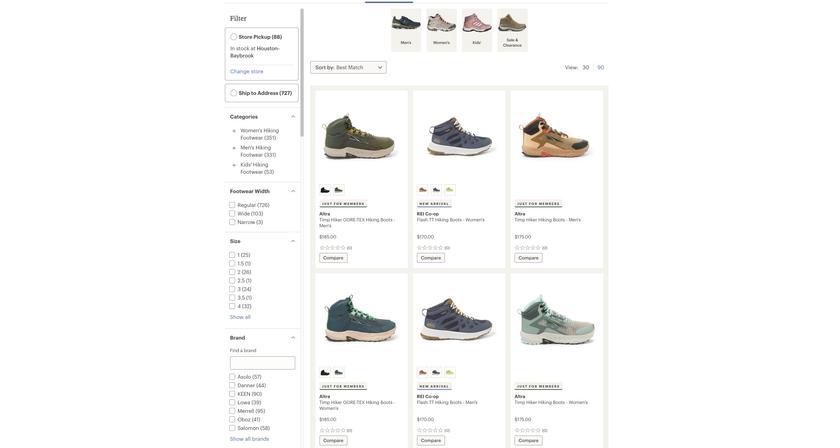 Task type: vqa. For each thing, say whether or not it's contained in the screenshot.


Task type: describe. For each thing, give the bounding box(es) containing it.
size button
[[225, 232, 300, 250]]

salomon link
[[228, 425, 259, 431]]

women's inside rei co-op flash tt hiking boots - women's
[[466, 217, 485, 222]]

(32)
[[242, 303, 251, 309]]

2 vertical spatial (1)
[[246, 294, 252, 301]]

danner
[[238, 382, 255, 388]]

(0) for altra timp hiker hiking boots - men's
[[542, 245, 548, 250]]

find
[[230, 348, 239, 353]]

rei for rei co-op flash tt hiking boots - women's
[[417, 211, 424, 216]]

boots inside altra timp hiker hiking boots - women's
[[553, 399, 565, 405]]

(58)
[[260, 425, 270, 431]]

show all brands button
[[230, 435, 269, 442]]

(39)
[[252, 399, 261, 405]]

gore- for women's
[[343, 399, 357, 405]]

4 link
[[228, 303, 241, 309]]

baybrook
[[230, 52, 254, 58]]

1 (25) 1.5 (1) 2 (26) 2.5 (1) 3 (24) 3.5 (1) 4 (32)
[[238, 252, 252, 309]]

hiking inside the rei co-op flash tt hiking boots - men's
[[435, 399, 449, 405]]

footwear for women's
[[241, 134, 263, 141]]

narrow link
[[228, 219, 255, 225]]

group for rei co-op flash tt hiking boots - women's
[[416, 183, 503, 197]]

90 link
[[598, 63, 605, 72]]

toggle women%27s-hiking-footwear sub-items image
[[230, 127, 238, 135]]

categories button
[[225, 108, 300, 125]]

0 vertical spatial (1)
[[245, 260, 251, 266]]

show all button
[[230, 313, 251, 321]]

men's link
[[392, 9, 421, 51]]

group for altra timp hiker gore-tex hiking boots - men's
[[318, 183, 405, 197]]

merrell link
[[228, 408, 254, 414]]

asolo (57) danner (44) keen (90) lowa (39) merrell (95) oboz (41) salomon (58)
[[238, 373, 270, 431]]

show for show all brands
[[230, 436, 244, 442]]

hiking inside kids' hiking footwear
[[253, 161, 268, 168]]

lime/white image for men's
[[446, 368, 455, 377]]

&
[[516, 37, 518, 42]]

arrival for rei co-op flash tt hiking boots - men's
[[431, 384, 449, 388]]

- inside altra timp hiker hiking boots - men's
[[566, 217, 568, 222]]

compare button for altra timp hiker hiking boots - women's
[[515, 436, 543, 445]]

ship to address (727)
[[238, 90, 292, 96]]

for for altra timp hiker hiking boots - men's
[[529, 202, 538, 206]]

timp for timp hiker gore-tex hiking boots - women's
[[319, 399, 330, 405]]

new arrival for rei co-op flash tt hiking boots - men's
[[420, 384, 449, 388]]

for for altra timp hiker gore-tex hiking boots - women's
[[334, 384, 343, 388]]

find a brand
[[230, 348, 256, 353]]

group for altra timp hiker gore-tex hiking boots - women's
[[318, 366, 405, 379]]

compare button for altra timp hiker hiking boots - men's
[[515, 253, 543, 263]]

footwear for men's
[[241, 151, 263, 158]]

sale
[[507, 37, 515, 42]]

(0) for altra timp hiker gore-tex hiking boots - women's
[[347, 428, 352, 433]]

address
[[258, 90, 278, 96]]

members for altra timp hiker gore-tex hiking boots - men's
[[344, 202, 365, 206]]

(53)
[[264, 169, 274, 175]]

3.5
[[238, 294, 245, 301]]

(25)
[[241, 252, 250, 258]]

(103)
[[251, 210, 263, 216]]

regular
[[238, 202, 256, 208]]

1.5
[[238, 260, 244, 266]]

women's hiking footwear link
[[241, 127, 279, 141]]

salomon
[[238, 425, 259, 431]]

pickup
[[254, 34, 271, 40]]

narrow
[[238, 219, 255, 225]]

width
[[255, 188, 270, 194]]

(0) for rei co-op flash tt hiking boots - women's
[[445, 245, 450, 250]]

rei co-op flash tt hiking boots - men's 0 image
[[417, 277, 502, 364]]

store
[[239, 34, 252, 40]]

toggle men%27s-hiking-footwear sub-items image
[[230, 144, 238, 152]]

compare for timp hiker gore-tex hiking boots - women's
[[323, 438, 343, 443]]

(727)
[[279, 90, 292, 96]]

change store button
[[230, 68, 264, 75]]

$185.00 for men's
[[319, 234, 336, 239]]

just for altra timp hiker hiking boots - men's
[[517, 202, 528, 206]]

odyssey gray/tapenade image
[[432, 185, 441, 194]]

timp for timp hiker hiking boots - women's
[[515, 399, 525, 405]]

3
[[238, 286, 241, 292]]

oboz link
[[228, 416, 251, 422]]

at
[[251, 45, 255, 51]]

compare button for rei co-op flash tt hiking boots - women's
[[417, 253, 445, 263]]

3 link
[[228, 286, 241, 292]]

altra for altra timp hiker hiking boots - men's
[[515, 211, 525, 216]]

men's hiking footwear
[[241, 144, 271, 158]]

- for rei co-op flash tt hiking boots - women's
[[463, 217, 465, 222]]

navy image
[[334, 368, 343, 377]]

men's hiking footwear link
[[241, 144, 271, 158]]

kids' hiking footwear link
[[241, 161, 268, 175]]

altra timp hiker gore-tex hiking boots - men's 0 image
[[319, 95, 404, 182]]

men's inside "link"
[[401, 40, 411, 45]]

clearance
[[503, 43, 522, 47]]

1 link
[[228, 252, 240, 258]]

(57)
[[252, 373, 261, 380]]

2
[[238, 269, 241, 275]]

wide
[[238, 210, 250, 216]]

(0) for altra timp hiker hiking boots - women's
[[542, 428, 548, 433]]

(95)
[[256, 408, 265, 414]]

tt for rei co-op flash tt hiking boots - women's
[[429, 217, 434, 222]]

toggle kids%27-hiking-footwear sub-items image
[[230, 161, 238, 169]]

(3)
[[256, 219, 263, 225]]

change store
[[230, 68, 264, 74]]

hiker for timp hiker hiking boots - men's
[[527, 217, 537, 222]]

women's hiking footwear
[[241, 127, 279, 141]]

brand button
[[225, 329, 300, 347]]

boots for rei co-op flash tt hiking boots - women's
[[450, 217, 462, 222]]

90
[[598, 64, 605, 70]]

footwear width
[[230, 188, 270, 194]]

women's image
[[427, 11, 456, 34]]

tex for women's
[[357, 399, 365, 405]]

men's inside altra timp hiker hiking boots - men's
[[569, 217, 581, 222]]

change
[[230, 68, 250, 74]]

brand
[[244, 348, 256, 353]]

op for rei co-op flash tt hiking boots - women's
[[433, 211, 439, 216]]

brands
[[252, 436, 269, 442]]

kids' hiking footwear
[[241, 161, 268, 175]]

3.5 link
[[228, 294, 245, 301]]

oboz
[[238, 416, 251, 422]]

regular link
[[228, 202, 256, 208]]

altra timp hiker hiking boots - men's
[[515, 211, 581, 222]]

keen link
[[228, 391, 250, 397]]

members for altra timp hiker hiking boots - women's
[[539, 384, 560, 388]]

members for altra timp hiker gore-tex hiking boots - women's
[[344, 384, 365, 388]]

4
[[238, 303, 241, 309]]

arrival for rei co-op flash tt hiking boots - women's
[[431, 202, 449, 206]]

store pickup (88)
[[238, 34, 282, 40]]

timp for timp hiker hiking boots - men's
[[515, 217, 525, 222]]

new arrival for rei co-op flash tt hiking boots - women's
[[420, 202, 449, 206]]

odyssey gray/tapenade image
[[432, 368, 441, 377]]

just for altra timp hiker gore-tex hiking boots - women's
[[322, 384, 333, 388]]

(26)
[[242, 269, 251, 275]]

men's image
[[392, 11, 421, 34]]

kids' image
[[463, 11, 492, 34]]

lowa
[[238, 399, 250, 405]]

- for rei co-op flash tt hiking boots - men's
[[463, 399, 465, 405]]

women's link
[[427, 9, 456, 51]]

just for members for altra timp hiker gore-tex hiking boots - women's
[[322, 384, 365, 388]]

houston- baybrook
[[230, 45, 280, 58]]

altra timp hiker hiking boots - men's 0 image
[[515, 95, 599, 182]]



Task type: locate. For each thing, give the bounding box(es) containing it.
flash for rei co-op flash tt hiking boots - women's
[[417, 217, 428, 222]]

1 gore- from the top
[[343, 217, 357, 222]]

(331)
[[264, 151, 276, 158]]

hiker for timp hiker gore-tex hiking boots - women's
[[331, 399, 342, 405]]

compare for flash tt hiking boots - women's
[[421, 255, 441, 260]]

hiking inside rei co-op flash tt hiking boots - women's
[[435, 217, 449, 222]]

footwear inside the men's hiking footwear
[[241, 151, 263, 158]]

1 vertical spatial rei
[[417, 394, 424, 399]]

1 vertical spatial $175.00
[[515, 417, 531, 422]]

0 horizontal spatial kids'
[[241, 161, 252, 168]]

gore- for men's
[[343, 217, 357, 222]]

rust/clementine image left odyssey gray/tapenade icon at the right top of the page
[[418, 185, 427, 194]]

footwear inside dropdown button
[[230, 188, 254, 194]]

1 rei from the top
[[417, 211, 424, 216]]

rei co-op flash tt hiking boots - men's
[[417, 394, 478, 405]]

just for members for altra timp hiker gore-tex hiking boots - men's
[[322, 202, 365, 206]]

co- for rei co-op flash tt hiking boots - women's
[[425, 211, 433, 216]]

co- inside the rei co-op flash tt hiking boots - men's
[[425, 394, 433, 399]]

1 vertical spatial $170.00
[[417, 417, 434, 422]]

rei for rei co-op flash tt hiking boots - men's
[[417, 394, 424, 399]]

2 lime/white image from the top
[[446, 368, 455, 377]]

30
[[583, 64, 589, 70]]

boots for rei co-op flash tt hiking boots - men's
[[450, 399, 462, 405]]

women's inside altra timp hiker gore-tex hiking boots - women's
[[319, 405, 338, 411]]

flash inside the rei co-op flash tt hiking boots - men's
[[417, 399, 428, 405]]

members up altra timp hiker hiking boots - women's
[[539, 384, 560, 388]]

timp inside altra timp hiker hiking boots - women's
[[515, 399, 525, 405]]

timp for timp hiker gore-tex hiking boots - men's
[[319, 217, 330, 222]]

brand
[[230, 334, 245, 341]]

a
[[240, 348, 243, 353]]

(351)
[[264, 134, 276, 141]]

kids' right toggle kids%27-hiking-footwear sub-items image
[[241, 161, 252, 168]]

footwear up the men's hiking footwear
[[241, 134, 263, 141]]

1 vertical spatial (1)
[[246, 277, 252, 283]]

1 vertical spatial new
[[420, 384, 429, 388]]

2 all from the top
[[245, 436, 251, 442]]

footwear up regular link
[[230, 188, 254, 194]]

1 rust/clementine image from the top
[[418, 185, 427, 194]]

0 vertical spatial gore-
[[343, 217, 357, 222]]

(88)
[[272, 34, 282, 40]]

size
[[230, 238, 241, 244]]

rust/clementine image for rei co-op flash tt hiking boots - women's
[[418, 185, 427, 194]]

for for altra timp hiker hiking boots - women's
[[529, 384, 538, 388]]

footwear
[[241, 134, 263, 141], [241, 151, 263, 158], [241, 169, 263, 175], [230, 188, 254, 194]]

all
[[245, 314, 251, 320], [245, 436, 251, 442]]

boots inside the rei co-op flash tt hiking boots - men's
[[450, 399, 462, 405]]

tt down odyssey gray/tapenade image
[[429, 399, 434, 405]]

1 vertical spatial lime/white image
[[446, 368, 455, 377]]

danner link
[[228, 382, 255, 388]]

rust/clementine image for rei co-op flash tt hiking boots - men's
[[418, 368, 427, 377]]

just for members up altra timp hiker hiking boots - women's
[[517, 384, 560, 388]]

$170.00 down the rei co-op flash tt hiking boots - men's
[[417, 417, 434, 422]]

1 vertical spatial rust/clementine image
[[418, 368, 427, 377]]

hiker for timp hiker gore-tex hiking boots - men's
[[331, 217, 342, 222]]

(1) right 2.5
[[246, 277, 252, 283]]

1 vertical spatial new arrival
[[420, 384, 449, 388]]

2 tex from the top
[[357, 399, 365, 405]]

wide link
[[228, 210, 250, 216]]

op down odyssey gray/tapenade icon at the right top of the page
[[433, 211, 439, 216]]

just for altra timp hiker hiking boots - women's
[[517, 384, 528, 388]]

regular (726) wide (103) narrow (3)
[[238, 202, 269, 225]]

members up altra timp hiker hiking boots - men's
[[539, 202, 560, 206]]

just down black image
[[322, 202, 333, 206]]

members up altra timp hiker gore-tex hiking boots - women's
[[344, 384, 365, 388]]

women's inside "link"
[[433, 40, 450, 45]]

rust/clementine image left odyssey gray/tapenade image
[[418, 368, 427, 377]]

hiker inside altra timp hiker hiking boots - women's
[[527, 399, 537, 405]]

(24)
[[242, 286, 251, 292]]

hiking inside the men's hiking footwear
[[256, 144, 271, 150]]

altra timp hiker gore-tex hiking boots - women's 0 image
[[319, 277, 404, 364]]

2 tt from the top
[[429, 399, 434, 405]]

$170.00 down rei co-op flash tt hiking boots - women's
[[417, 234, 434, 239]]

altra for altra timp hiker gore-tex hiking boots - women's
[[319, 394, 330, 399]]

rei inside the rei co-op flash tt hiking boots - men's
[[417, 394, 424, 399]]

show for show all
[[230, 314, 244, 320]]

houston-
[[257, 45, 280, 51]]

for for altra timp hiker gore-tex hiking boots - men's
[[334, 202, 343, 206]]

- inside altra timp hiker gore-tex hiking boots - women's
[[394, 399, 395, 405]]

compare button for altra timp hiker gore-tex hiking boots - women's
[[319, 436, 347, 445]]

just for members down "navy" icon
[[322, 384, 365, 388]]

hiking inside altra timp hiker gore-tex hiking boots - men's
[[366, 217, 379, 222]]

group for rei co-op flash tt hiking boots - men's
[[416, 366, 503, 379]]

- inside altra timp hiker gore-tex hiking boots - men's
[[394, 217, 395, 222]]

rei co-op flash tt hiking boots - women's
[[417, 211, 485, 222]]

0 vertical spatial $185.00
[[319, 234, 336, 239]]

1 op from the top
[[433, 211, 439, 216]]

(0) down altra timp hiker gore-tex hiking boots - women's
[[347, 428, 352, 433]]

co- down odyssey gray/tapenade image
[[425, 394, 433, 399]]

$185.00
[[319, 234, 336, 239], [319, 417, 336, 422]]

kids' link
[[463, 9, 492, 51]]

boots
[[381, 217, 393, 222], [450, 217, 462, 222], [553, 217, 565, 222], [381, 399, 393, 405], [450, 399, 462, 405], [553, 399, 565, 405]]

footwear for kids'
[[241, 169, 263, 175]]

women's
[[433, 40, 450, 45], [241, 127, 262, 133], [466, 217, 485, 222], [569, 399, 588, 405], [319, 405, 338, 411]]

altra inside altra timp hiker hiking boots - men's
[[515, 211, 525, 216]]

0 vertical spatial rei
[[417, 211, 424, 216]]

footwear inside women's hiking footwear
[[241, 134, 263, 141]]

compare for flash tt hiking boots - men's
[[421, 438, 441, 443]]

2 flash from the top
[[417, 399, 428, 405]]

co-
[[425, 211, 433, 216], [425, 394, 433, 399]]

1 vertical spatial flash
[[417, 399, 428, 405]]

compare
[[323, 255, 343, 260], [421, 255, 441, 260], [519, 255, 539, 260], [323, 438, 343, 443], [421, 438, 441, 443], [519, 438, 539, 443]]

hiking inside altra timp hiker hiking boots - men's
[[539, 217, 552, 222]]

2.5 link
[[228, 277, 245, 283]]

group up the rei co-op flash tt hiking boots - men's
[[416, 366, 503, 379]]

1
[[238, 252, 240, 258]]

view:
[[565, 64, 579, 70]]

(1) right 1.5
[[245, 260, 251, 266]]

0 vertical spatial new arrival
[[420, 202, 449, 206]]

show inside show all button
[[230, 314, 244, 320]]

show down salomon link
[[230, 436, 244, 442]]

op inside the rei co-op flash tt hiking boots - men's
[[433, 394, 439, 399]]

1 arrival from the top
[[431, 202, 449, 206]]

$185.00 for women's
[[319, 417, 336, 422]]

$175.00 for altra timp hiker hiking boots - men's
[[515, 234, 531, 239]]

boots inside rei co-op flash tt hiking boots - women's
[[450, 217, 462, 222]]

(90)
[[252, 391, 262, 397]]

keen
[[238, 391, 250, 397]]

show inside show all brands button
[[230, 436, 244, 442]]

1 vertical spatial all
[[245, 436, 251, 442]]

rei co-op flash tt hiking boots - women's 0 image
[[417, 95, 502, 182]]

in stock at
[[230, 45, 257, 51]]

1 horizontal spatial kids'
[[473, 40, 481, 45]]

(0) down altra timp hiker hiking boots - men's
[[542, 245, 548, 250]]

just down black icon
[[322, 384, 333, 388]]

for down dusty olive icon
[[334, 202, 343, 206]]

1 vertical spatial kids'
[[241, 161, 252, 168]]

op down odyssey gray/tapenade image
[[433, 394, 439, 399]]

compare for timp hiker hiking boots - women's
[[519, 438, 539, 443]]

co- down odyssey gray/tapenade icon at the right top of the page
[[425, 211, 433, 216]]

2 rust/clementine image from the top
[[418, 368, 427, 377]]

1 vertical spatial tex
[[357, 399, 365, 405]]

2 new from the top
[[420, 384, 429, 388]]

women's inside altra timp hiker hiking boots - women's
[[569, 399, 588, 405]]

members
[[344, 202, 365, 206], [539, 202, 560, 206], [344, 384, 365, 388], [539, 384, 560, 388]]

2 op from the top
[[433, 394, 439, 399]]

flash for rei co-op flash tt hiking boots - men's
[[417, 399, 428, 405]]

2 $175.00 from the top
[[515, 417, 531, 422]]

flash
[[417, 217, 428, 222], [417, 399, 428, 405]]

show all brands
[[230, 436, 269, 442]]

footwear up kids' hiking footwear
[[241, 151, 263, 158]]

men's inside altra timp hiker gore-tex hiking boots - men's
[[319, 223, 331, 228]]

altra timp hiker hiking boots - women's
[[515, 394, 588, 405]]

1 vertical spatial $185.00
[[319, 417, 336, 422]]

women's inside women's hiking footwear
[[241, 127, 262, 133]]

1 show from the top
[[230, 314, 244, 320]]

co- for rei co-op flash tt hiking boots - men's
[[425, 394, 433, 399]]

2 new arrival from the top
[[420, 384, 449, 388]]

gore- down "navy" icon
[[343, 399, 357, 405]]

footwear inside kids' hiking footwear
[[241, 169, 263, 175]]

for
[[334, 202, 343, 206], [529, 202, 538, 206], [334, 384, 343, 388], [529, 384, 538, 388]]

1 $170.00 from the top
[[417, 234, 434, 239]]

compare button for altra timp hiker gore-tex hiking boots - men's
[[319, 253, 347, 263]]

new arrival down odyssey gray/tapenade icon at the right top of the page
[[420, 202, 449, 206]]

(44)
[[256, 382, 266, 388]]

gore-
[[343, 217, 357, 222], [343, 399, 357, 405]]

hiker
[[331, 217, 342, 222], [527, 217, 537, 222], [331, 399, 342, 405], [527, 399, 537, 405]]

(0) for altra timp hiker gore-tex hiking boots - men's
[[347, 245, 352, 250]]

for up altra timp hiker hiking boots - women's
[[529, 384, 538, 388]]

0 vertical spatial op
[[433, 211, 439, 216]]

just for members up altra timp hiker hiking boots - men's
[[517, 202, 560, 206]]

arrival down odyssey gray/tapenade image
[[431, 384, 449, 388]]

- inside the rei co-op flash tt hiking boots - men's
[[463, 399, 465, 405]]

flash inside rei co-op flash tt hiking boots - women's
[[417, 217, 428, 222]]

boots for altra timp hiker gore-tex hiking boots - men's
[[381, 217, 393, 222]]

1 flash from the top
[[417, 217, 428, 222]]

men's
[[401, 40, 411, 45], [241, 144, 254, 150], [569, 217, 581, 222], [319, 223, 331, 228], [466, 399, 478, 405]]

1 vertical spatial op
[[433, 394, 439, 399]]

hiking inside altra timp hiker hiking boots - women's
[[539, 399, 552, 405]]

2 $170.00 from the top
[[417, 417, 434, 422]]

just for members down dusty olive icon
[[322, 202, 365, 206]]

2 rei from the top
[[417, 394, 424, 399]]

categories
[[230, 113, 258, 120]]

new arrival down odyssey gray/tapenade image
[[420, 384, 449, 388]]

kids' for kids' hiking footwear
[[241, 161, 252, 168]]

1 new arrival from the top
[[420, 202, 449, 206]]

all for show all
[[245, 314, 251, 320]]

op for rei co-op flash tt hiking boots - men's
[[433, 394, 439, 399]]

2 co- from the top
[[425, 394, 433, 399]]

lime/white image right odyssey gray/tapenade image
[[446, 368, 455, 377]]

$170.00
[[417, 234, 434, 239], [417, 417, 434, 422]]

just for members
[[322, 202, 365, 206], [517, 202, 560, 206], [322, 384, 365, 388], [517, 384, 560, 388]]

kids' inside kids' hiking footwear
[[241, 161, 252, 168]]

new up the rei co-op flash tt hiking boots - men's
[[420, 384, 429, 388]]

just for altra timp hiker gore-tex hiking boots - men's
[[322, 202, 333, 206]]

2 $185.00 from the top
[[319, 417, 336, 422]]

altra for altra timp hiker hiking boots - women's
[[515, 394, 525, 399]]

0 vertical spatial show
[[230, 314, 244, 320]]

2 arrival from the top
[[431, 384, 449, 388]]

2 show from the top
[[230, 436, 244, 442]]

1 tt from the top
[[429, 217, 434, 222]]

lime/white image right odyssey gray/tapenade icon at the right top of the page
[[446, 185, 455, 194]]

gore- down dusty olive icon
[[343, 217, 357, 222]]

Find a brand text field
[[230, 356, 295, 370]]

(726)
[[257, 202, 269, 208]]

2 gore- from the top
[[343, 399, 357, 405]]

show all
[[230, 314, 251, 320]]

all down salomon
[[245, 436, 251, 442]]

(0) down rei co-op flash tt hiking boots - women's
[[445, 245, 450, 250]]

boots inside altra timp hiker gore-tex hiking boots - women's
[[381, 399, 393, 405]]

asolo
[[238, 373, 251, 380]]

kids' for kids'
[[473, 40, 481, 45]]

kids'
[[473, 40, 481, 45], [241, 161, 252, 168]]

kids' down kids' image
[[473, 40, 481, 45]]

lime/white image for women's
[[446, 185, 455, 194]]

tt for rei co-op flash tt hiking boots - men's
[[429, 399, 434, 405]]

for down "navy" icon
[[334, 384, 343, 388]]

op inside rei co-op flash tt hiking boots - women's
[[433, 211, 439, 216]]

(1)
[[245, 260, 251, 266], [246, 277, 252, 283], [246, 294, 252, 301]]

1 tex from the top
[[357, 217, 365, 222]]

1 co- from the top
[[425, 211, 433, 216]]

0 vertical spatial rust/clementine image
[[418, 185, 427, 194]]

co- inside rei co-op flash tt hiking boots - women's
[[425, 211, 433, 216]]

$175.00 for altra timp hiker hiking boots - women's
[[515, 417, 531, 422]]

arrival down odyssey gray/tapenade icon at the right top of the page
[[431, 202, 449, 206]]

just for members for altra timp hiker hiking boots - women's
[[517, 384, 560, 388]]

0 vertical spatial arrival
[[431, 202, 449, 206]]

2 link
[[228, 269, 241, 275]]

lime/white image
[[446, 185, 455, 194], [446, 368, 455, 377]]

0 vertical spatial new
[[420, 202, 429, 206]]

group up altra timp hiker gore-tex hiking boots - men's
[[318, 183, 405, 197]]

hiker for timp hiker hiking boots - women's
[[527, 399, 537, 405]]

0 vertical spatial $175.00
[[515, 234, 531, 239]]

2.5
[[238, 277, 245, 283]]

- inside altra timp hiker hiking boots - women's
[[566, 399, 568, 405]]

members up altra timp hiker gore-tex hiking boots - men's
[[344, 202, 365, 206]]

tex inside altra timp hiker gore-tex hiking boots - men's
[[357, 217, 365, 222]]

group up altra timp hiker gore-tex hiking boots - women's
[[318, 366, 405, 379]]

for up altra timp hiker hiking boots - men's
[[529, 202, 538, 206]]

men's inside the men's hiking footwear
[[241, 144, 254, 150]]

1 all from the top
[[245, 314, 251, 320]]

black image
[[320, 185, 330, 194]]

hiker inside altra timp hiker gore-tex hiking boots - women's
[[331, 399, 342, 405]]

all down (32)
[[245, 314, 251, 320]]

1 vertical spatial tt
[[429, 399, 434, 405]]

hiker inside altra timp hiker hiking boots - men's
[[527, 217, 537, 222]]

1 vertical spatial gore-
[[343, 399, 357, 405]]

1 $175.00 from the top
[[515, 234, 531, 239]]

men's inside the rei co-op flash tt hiking boots - men's
[[466, 399, 478, 405]]

boots inside altra timp hiker gore-tex hiking boots - men's
[[381, 217, 393, 222]]

- for altra timp hiker gore-tex hiking boots - men's
[[394, 217, 395, 222]]

tex inside altra timp hiker gore-tex hiking boots - women's
[[357, 399, 365, 405]]

altra inside altra timp hiker hiking boots - women's
[[515, 394, 525, 399]]

(0) down the rei co-op flash tt hiking boots - men's
[[445, 428, 450, 433]]

dusty olive image
[[334, 185, 343, 194]]

1 new from the top
[[420, 202, 429, 206]]

tt inside rei co-op flash tt hiking boots - women's
[[429, 217, 434, 222]]

hiking inside women's hiking footwear
[[264, 127, 279, 133]]

sale & clearance
[[503, 37, 522, 47]]

$170.00 for rei co-op flash tt hiking boots - men's
[[417, 417, 434, 422]]

0 vertical spatial kids'
[[473, 40, 481, 45]]

(0) for rei co-op flash tt hiking boots - men's
[[445, 428, 450, 433]]

new for rei co-op flash tt hiking boots - men's
[[420, 384, 429, 388]]

$170.00 for rei co-op flash tt hiking boots - women's
[[417, 234, 434, 239]]

show down "4"
[[230, 314, 244, 320]]

1 lime/white image from the top
[[446, 185, 455, 194]]

boots inside altra timp hiker hiking boots - men's
[[553, 217, 565, 222]]

merrell
[[238, 408, 254, 414]]

altra timp hiker gore-tex hiking boots - men's
[[319, 211, 395, 228]]

-
[[394, 217, 395, 222], [463, 217, 465, 222], [566, 217, 568, 222], [394, 399, 395, 405], [463, 399, 465, 405], [566, 399, 568, 405]]

filter
[[230, 14, 247, 22]]

just for members for altra timp hiker hiking boots - men's
[[517, 202, 560, 206]]

- inside rei co-op flash tt hiking boots - women's
[[463, 217, 465, 222]]

0 vertical spatial all
[[245, 314, 251, 320]]

tt
[[429, 217, 434, 222], [429, 399, 434, 405]]

0 vertical spatial lime/white image
[[446, 185, 455, 194]]

in
[[230, 45, 235, 51]]

rust/clementine image
[[418, 185, 427, 194], [418, 368, 427, 377]]

0 vertical spatial tt
[[429, 217, 434, 222]]

hiking inside altra timp hiker gore-tex hiking boots - women's
[[366, 399, 379, 405]]

tt inside the rei co-op flash tt hiking boots - men's
[[429, 399, 434, 405]]

tex for men's
[[357, 217, 365, 222]]

1 $185.00 from the top
[[319, 234, 336, 239]]

altra timp hiker hiking boots - women's 0 image
[[515, 277, 599, 364]]

1 vertical spatial arrival
[[431, 384, 449, 388]]

new for rei co-op flash tt hiking boots - women's
[[420, 202, 429, 206]]

altra inside altra timp hiker gore-tex hiking boots - men's
[[319, 211, 330, 216]]

timp inside altra timp hiker hiking boots - men's
[[515, 217, 525, 222]]

gore- inside altra timp hiker gore-tex hiking boots - men's
[[343, 217, 357, 222]]

1 vertical spatial show
[[230, 436, 244, 442]]

(41)
[[252, 416, 260, 422]]

gore- inside altra timp hiker gore-tex hiking boots - women's
[[343, 399, 357, 405]]

hiker inside altra timp hiker gore-tex hiking boots - men's
[[331, 217, 342, 222]]

0 vertical spatial flash
[[417, 217, 428, 222]]

op
[[433, 211, 439, 216], [433, 394, 439, 399]]

footwear left (53)
[[241, 169, 263, 175]]

timp inside altra timp hiker gore-tex hiking boots - men's
[[319, 217, 330, 222]]

0 vertical spatial $170.00
[[417, 234, 434, 239]]

just up altra timp hiker hiking boots - women's
[[517, 384, 528, 388]]

all for show all brands
[[245, 436, 251, 442]]

tt down odyssey gray/tapenade icon at the right top of the page
[[429, 217, 434, 222]]

sale & clearance image
[[498, 11, 527, 34]]

compare for timp hiker gore-tex hiking boots - men's
[[323, 255, 343, 260]]

(0) down altra timp hiker gore-tex hiking boots - men's
[[347, 245, 352, 250]]

group
[[318, 183, 405, 197], [416, 183, 503, 197], [318, 366, 405, 379], [416, 366, 503, 379]]

arrival
[[431, 202, 449, 206], [431, 384, 449, 388]]

to
[[251, 90, 256, 96]]

0 vertical spatial tex
[[357, 217, 365, 222]]

just up altra timp hiker hiking boots - men's
[[517, 202, 528, 206]]

ship
[[239, 90, 250, 96]]

1 vertical spatial co-
[[425, 394, 433, 399]]

group up rei co-op flash tt hiking boots - women's
[[416, 183, 503, 197]]

altra inside altra timp hiker gore-tex hiking boots - women's
[[319, 394, 330, 399]]

rei inside rei co-op flash tt hiking boots - women's
[[417, 211, 424, 216]]

black image
[[320, 368, 330, 377]]

altra for altra timp hiker gore-tex hiking boots - men's
[[319, 211, 330, 216]]

timp
[[319, 217, 330, 222], [515, 217, 525, 222], [319, 399, 330, 405], [515, 399, 525, 405]]

- for altra timp hiker gore-tex hiking boots - women's
[[394, 399, 395, 405]]

(0)
[[347, 245, 352, 250], [445, 245, 450, 250], [542, 245, 548, 250], [347, 428, 352, 433], [445, 428, 450, 433], [542, 428, 548, 433]]

$175.00
[[515, 234, 531, 239], [515, 417, 531, 422]]

1.5 link
[[228, 260, 244, 266]]

timp inside altra timp hiker gore-tex hiking boots - women's
[[319, 399, 330, 405]]

members for altra timp hiker hiking boots - men's
[[539, 202, 560, 206]]

(0) down altra timp hiker hiking boots - women's
[[542, 428, 548, 433]]

stock
[[236, 45, 249, 51]]

0 vertical spatial co-
[[425, 211, 433, 216]]

boots for altra timp hiker gore-tex hiking boots - women's
[[381, 399, 393, 405]]

(1) right 3.5
[[246, 294, 252, 301]]

compare button for rei co-op flash tt hiking boots - men's
[[417, 436, 445, 445]]

new up rei co-op flash tt hiking boots - women's
[[420, 202, 429, 206]]

compare for timp hiker hiking boots - men's
[[519, 255, 539, 260]]

footwear width button
[[225, 182, 300, 200]]



